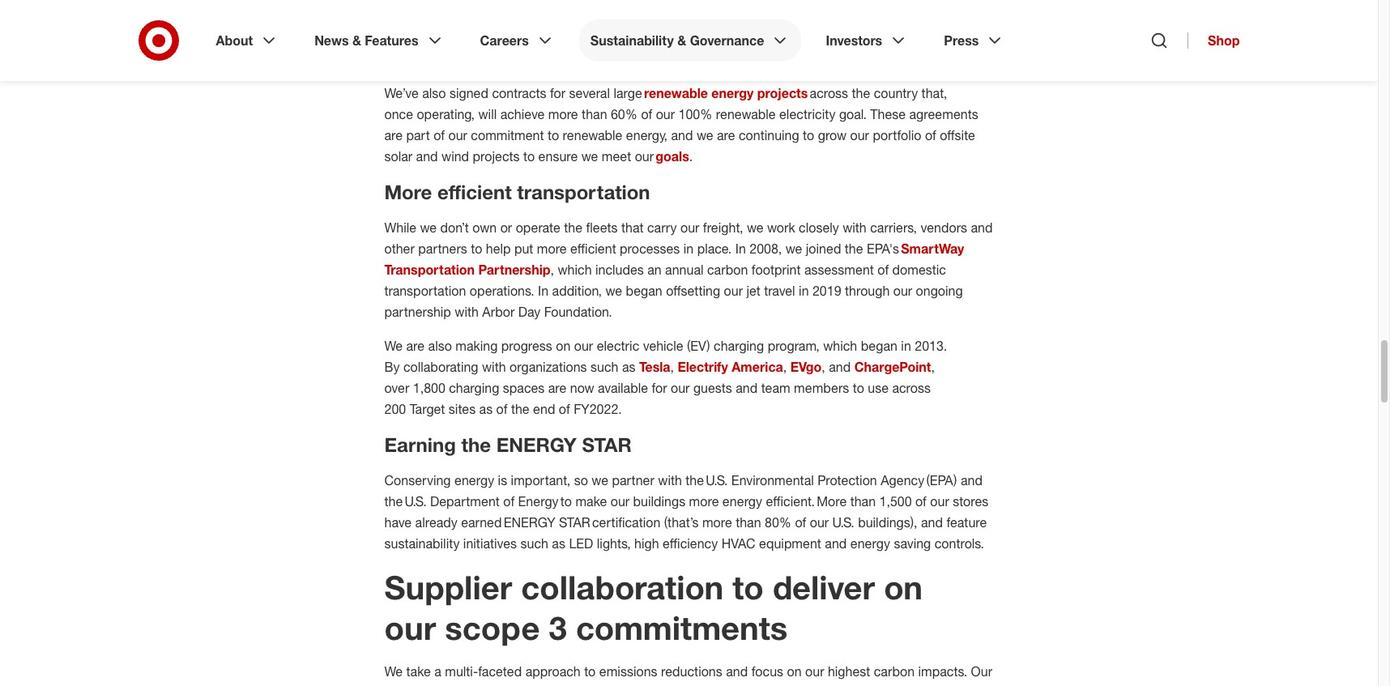 Task type: locate. For each thing, give the bounding box(es) containing it.
, inside , which includes an annual carbon footprint assessment of domestic transportation operations.
[[551, 262, 554, 278]]

partners down don't
[[418, 241, 467, 257]]

important,
[[511, 472, 571, 489]]

in
[[684, 241, 694, 257], [799, 283, 809, 299], [902, 338, 912, 354]]

1 vertical spatial in
[[736, 241, 746, 257]]

power.
[[918, 9, 956, 25]]

the renewable energy certificates for the energy generated from our rooftop solar power. in those cases, target may sell the renewable energy certificates to other entities and thus transfer the rights to characterize that electricity as renewable.
[[385, 9, 970, 67]]

other inside and other partners to help put more efficient processes in place. in 2008, we joined the epa's
[[385, 241, 415, 257]]

efficient. more
[[766, 494, 847, 510]]

efficient up the 'own'
[[438, 180, 512, 204]]

electricity down sell
[[536, 51, 593, 67]]

0 horizontal spatial than
[[582, 106, 607, 122]]

commitment down achieve
[[471, 127, 544, 143]]

solar up transfer
[[886, 9, 914, 25]]

now
[[570, 380, 595, 396]]

1 vertical spatial began
[[861, 338, 898, 354]]

collaborating
[[404, 359, 479, 375]]

our up energy,
[[656, 106, 675, 122]]

carbon down place.
[[708, 262, 748, 278]]

& right news
[[353, 32, 361, 49]]

s up efficiency
[[693, 515, 699, 531]]

1 vertical spatial commitment
[[576, 609, 771, 648]]

highest
[[828, 664, 871, 680]]

1 vertical spatial solar
[[385, 148, 413, 164]]

1 vertical spatial such
[[521, 536, 549, 552]]

for for contracts
[[550, 85, 566, 101]]

as left led
[[552, 536, 566, 552]]

news & features link
[[303, 19, 456, 62]]

the left fleets
[[564, 220, 583, 236]]

we inside conserving energy is important, so we partner with the u.s. environmental protection agency (epa) and the u.s. department of energy to make our buildings more energy efficient. more than 1,500 of our stores have already earned energy star certification (
[[592, 472, 609, 489]]

making
[[456, 338, 498, 354]]

in left 2019
[[799, 283, 809, 299]]

,
[[471, 106, 475, 122], [551, 262, 554, 278], [671, 359, 674, 375], [784, 359, 787, 375], [822, 359, 826, 375], [932, 359, 935, 375]]

0 vertical spatial target
[[461, 30, 497, 46]]

the down sites
[[462, 433, 491, 457]]

in inside the renewable energy certificates for the energy generated from our rooftop solar power. in those cases, target may sell the renewable energy certificates to other entities and thus transfer the rights to characterize that electricity as renewable.
[[960, 9, 970, 25]]

for
[[640, 9, 655, 25], [550, 85, 566, 101], [652, 380, 667, 396]]

, over
[[385, 359, 935, 396]]

other down while
[[385, 241, 415, 257]]

2 & from the left
[[678, 32, 687, 49]]

careers
[[480, 32, 529, 49]]

to left the grow at the right of page
[[803, 127, 815, 143]]

began inside in addition, we began offsetting our jet travel in 2019 through our ongoing partnership with arbor day foundation.
[[626, 283, 663, 299]]

2 horizontal spatial than
[[851, 494, 876, 510]]

charging up the electrify america link
[[714, 338, 764, 354]]

commitment
[[471, 127, 544, 143], [576, 609, 771, 648]]

0 vertical spatial for
[[640, 9, 655, 25]]

s left focus
[[716, 664, 723, 680]]

which inside , which includes an annual carbon footprint assessment of domestic transportation operations.
[[558, 262, 592, 278]]

in inside in addition, we began offsetting our jet travel in 2019 through our ongoing partnership with arbor day foundation.
[[538, 283, 549, 299]]

, for , will achieve more than 60% of our 100% renewable electricity goal. these agreements are part of our commitment to renewable energy, and we are continuing to grow our portfolio of offsite solar and wind projects to ensure we meet
[[471, 106, 475, 122]]

1 vertical spatial we
[[385, 664, 403, 680]]

we up supply
[[385, 664, 403, 680]]

& inside 'news & features' link
[[353, 32, 361, 49]]

other inside the renewable energy certificates for the energy generated from our rooftop solar power. in those cases, target may sell the renewable energy certificates to other entities and thus transfer the rights to characterize that electricity as renewable.
[[763, 30, 793, 46]]

which up electrify america , evgo , and chargepoint
[[824, 338, 858, 354]]

0 vertical spatial we
[[385, 338, 403, 354]]

approach
[[526, 664, 581, 680]]

and up stores
[[961, 472, 983, 489]]

charging up sites
[[449, 380, 500, 396]]

0 horizontal spatial &
[[353, 32, 361, 49]]

in left 2013.
[[902, 338, 912, 354]]

as inside more than 80% of our u.s. buildings), and feature sustainability initiatives such as led lights, high efficiency hvac equipment and energy saving controls.
[[552, 536, 566, 552]]

electricity inside , will achieve more than 60% of our 100% renewable electricity goal. these agreements are part of our commitment to renewable energy, and we are continuing to grow our portfolio of offsite solar and wind projects to ensure we meet
[[780, 106, 836, 122]]

ensure
[[539, 148, 578, 164]]

& inside sustainability & governance link
[[678, 32, 687, 49]]

on up organizations
[[556, 338, 571, 354]]

1 horizontal spatial electricity
[[780, 106, 836, 122]]

0 vertical spatial solar
[[886, 9, 914, 25]]

0 vertical spatial such
[[591, 359, 619, 375]]

stores
[[953, 494, 989, 510]]

an
[[648, 262, 662, 278]]

1 horizontal spatial that
[[622, 220, 644, 236]]

0 vertical spatial partners
[[418, 241, 467, 257]]

2 vertical spatial s
[[716, 664, 723, 680]]

0 vertical spatial began
[[626, 283, 663, 299]]

characterize
[[436, 51, 507, 67]]

1 vertical spatial for
[[550, 85, 566, 101]]

such down electric
[[591, 359, 619, 375]]

renewable up renewable.
[[573, 30, 633, 46]]

our supply chain partners are joining us to
[[385, 664, 993, 686]]

0 vertical spatial .
[[690, 148, 693, 164]]

evgo link
[[791, 359, 822, 375]]

0 horizontal spatial commitment
[[471, 127, 544, 143]]

deliver on our
[[385, 568, 923, 648]]

1 horizontal spatial &
[[678, 32, 687, 49]]

for up the 'sustainability'
[[640, 9, 655, 25]]

and up members
[[829, 359, 851, 375]]

began down the an
[[626, 283, 663, 299]]

0 horizontal spatial solar
[[385, 148, 413, 164]]

2 vertical spatial than
[[736, 515, 762, 531]]

large
[[614, 85, 642, 101]]

energy up 100%
[[712, 85, 754, 101]]

we down includes
[[606, 283, 622, 299]]

energy down "buildings),"
[[851, 536, 891, 552]]

began up "chargepoint" link
[[861, 338, 898, 354]]

members
[[794, 380, 850, 396]]

1 vertical spatial than
[[851, 494, 876, 510]]

2 horizontal spatial in
[[960, 9, 970, 25]]

about
[[216, 32, 253, 49]]

1 vertical spatial transportation
[[385, 283, 466, 299]]

certificates down generated
[[680, 30, 744, 46]]

s up focus
[[771, 609, 788, 648]]

and inside the renewable energy certificates for the energy generated from our rooftop solar power. in those cases, target may sell the renewable energy certificates to other entities and thus transfer the rights to characterize that electricity as renewable.
[[843, 30, 864, 46]]

, for , over
[[932, 359, 935, 375]]

, down 2013.
[[932, 359, 935, 375]]

0 vertical spatial the u.s.
[[686, 472, 728, 489]]

charging
[[714, 338, 764, 354], [449, 380, 500, 396]]

1 vertical spatial s
[[771, 609, 788, 648]]

we right so
[[592, 472, 609, 489]]

are down faceted
[[514, 685, 532, 686]]

1 horizontal spatial efficient
[[571, 241, 617, 257]]

0 vertical spatial commitment
[[471, 127, 544, 143]]

of inside , which includes an annual carbon footprint assessment of domestic transportation operations.
[[878, 262, 889, 278]]

in inside in addition, we began offsetting our jet travel in 2019 through our ongoing partnership with arbor day foundation.
[[799, 283, 809, 299]]

0 horizontal spatial transportation
[[385, 283, 466, 299]]

also up operating
[[422, 85, 446, 101]]

closely
[[799, 220, 839, 236]]

meet
[[602, 148, 632, 164]]

electricity
[[536, 51, 593, 67], [780, 106, 836, 122]]

in left 2008,
[[736, 241, 746, 257]]

.
[[690, 148, 693, 164], [964, 664, 968, 680]]

more inside and other partners to help put more efficient processes in place. in 2008, we joined the epa's
[[537, 241, 567, 257]]

1 horizontal spatial which
[[824, 338, 858, 354]]

freight,
[[703, 220, 744, 236]]

reduction
[[661, 664, 716, 680]]

on right focus
[[787, 664, 802, 680]]

0 horizontal spatial carbon
[[708, 262, 748, 278]]

commitment up we take a multi-faceted approach to emissions reduction s and focus on our highest carbon impacts .
[[576, 609, 771, 648]]

2 vertical spatial in
[[538, 283, 549, 299]]

1 we from the top
[[385, 338, 403, 354]]

so
[[574, 472, 588, 489]]

1 vertical spatial on
[[884, 568, 923, 607]]

efficient down fleets
[[571, 241, 617, 257]]

0 horizontal spatial began
[[626, 283, 663, 299]]

our inside deliver on our
[[385, 609, 436, 648]]

joining
[[536, 685, 574, 686]]

efficient inside and other partners to help put more efficient processes in place. in 2008, we joined the epa's
[[571, 241, 617, 257]]

than down protection
[[851, 494, 876, 510]]

domestic
[[893, 262, 947, 278]]

0 horizontal spatial in
[[538, 283, 549, 299]]

those
[[385, 30, 417, 46]]

1 horizontal spatial target
[[461, 30, 497, 46]]

thus
[[868, 30, 893, 46]]

0 vertical spatial electricity
[[536, 51, 593, 67]]

0 horizontal spatial s
[[693, 515, 699, 531]]

0 vertical spatial also
[[422, 85, 446, 101]]

electricity up the grow at the right of page
[[780, 106, 836, 122]]

1 horizontal spatial than
[[736, 515, 762, 531]]

, which includes an annual carbon footprint assessment of domestic transportation operations.
[[385, 262, 947, 299]]

charging for (ev)
[[714, 338, 764, 354]]

2008,
[[750, 241, 782, 257]]

we for we take a multi-faceted approach to emissions reduction s and focus on our highest carbon impacts .
[[385, 664, 403, 680]]

we
[[385, 338, 403, 354], [385, 664, 403, 680]]

portfolio
[[873, 127, 922, 143]]

began
[[626, 283, 663, 299], [861, 338, 898, 354]]

1 vertical spatial in
[[799, 283, 809, 299]]

1 vertical spatial .
[[964, 664, 968, 680]]

1 horizontal spatial solar
[[886, 9, 914, 25]]

on inside deliver on our
[[884, 568, 923, 607]]

0 vertical spatial carbon
[[708, 262, 748, 278]]

0 horizontal spatial certificates
[[572, 9, 636, 25]]

operate
[[516, 220, 561, 236]]

1 horizontal spatial other
[[763, 30, 793, 46]]

2019
[[813, 283, 842, 299]]

1 horizontal spatial s
[[716, 664, 723, 680]]

press link
[[933, 19, 1017, 62]]

more up the '
[[689, 494, 719, 510]]

with
[[843, 220, 867, 236], [455, 304, 479, 320], [482, 359, 506, 375], [658, 472, 682, 489]]

charging inside (ev) charging program, which began in 2013. by
[[714, 338, 764, 354]]

grow
[[818, 127, 847, 143]]

1 vertical spatial charging
[[449, 380, 500, 396]]

solar down "part"
[[385, 148, 413, 164]]

0 horizontal spatial charging
[[449, 380, 500, 396]]

charging for 1,800
[[449, 380, 500, 396]]

to
[[748, 30, 759, 46], [421, 51, 432, 67], [548, 127, 559, 143], [803, 127, 815, 143], [524, 148, 535, 164], [471, 241, 483, 257], [853, 380, 865, 396], [733, 568, 764, 607], [584, 664, 596, 680], [595, 685, 606, 686]]

energy inside more than 80% of our u.s. buildings), and feature sustainability initiatives such as led lights, high efficiency hvac equipment and energy saving controls.
[[851, 536, 891, 552]]

which inside (ev) charging program, which began in 2013. by
[[824, 338, 858, 354]]

. down 100%
[[690, 148, 693, 164]]

1 vertical spatial other
[[385, 241, 415, 257]]

1 vertical spatial the u.s.
[[385, 494, 427, 510]]

1 vertical spatial target
[[410, 401, 445, 417]]

0 vertical spatial efficient
[[438, 180, 512, 204]]

the up cases,
[[443, 9, 461, 25]]

1 vertical spatial across
[[893, 380, 931, 396]]

the u.s.
[[686, 472, 728, 489], [385, 494, 427, 510]]

1 horizontal spatial carbon
[[874, 664, 915, 680]]

1 vertical spatial that
[[622, 220, 644, 236]]

for down tesla
[[652, 380, 667, 396]]

, for ,
[[671, 359, 674, 375]]

of down agreements
[[926, 127, 937, 143]]

for left 'several'
[[550, 85, 566, 101]]

these
[[871, 106, 906, 122]]

ongoing
[[916, 283, 963, 299]]

our inside the renewable energy certificates for the energy generated from our rooftop solar power. in those cases, target may sell the renewable energy certificates to other entities and thus transfer the rights to characterize that electricity as renewable.
[[817, 9, 836, 25]]

electricity inside the renewable energy certificates for the energy generated from our rooftop solar power. in those cases, target may sell the renewable energy certificates to other entities and thus transfer the rights to characterize that electricity as renewable.
[[536, 51, 593, 67]]

1 horizontal spatial in
[[799, 283, 809, 299]]

and right vendors
[[971, 220, 993, 236]]

carbon inside , which includes an annual carbon footprint assessment of domestic transportation operations.
[[708, 262, 748, 278]]

, for , which includes an annual carbon footprint assessment of domestic transportation operations.
[[551, 262, 554, 278]]

2 vertical spatial that
[[668, 515, 690, 531]]

, inside , over
[[932, 359, 935, 375]]

than down 'we've also signed contracts for several large renewable energy projects'
[[582, 106, 607, 122]]

projects inside , will achieve more than 60% of our 100% renewable electricity goal. these agreements are part of our commitment to renewable energy, and we are continuing to grow our portfolio of offsite solar and wind projects to ensure we meet
[[473, 148, 520, 164]]

across down chargepoint
[[893, 380, 931, 396]]

2 horizontal spatial that
[[668, 515, 690, 531]]

more efficient transportation
[[385, 180, 650, 204]]

with left arbor
[[455, 304, 479, 320]]

in inside and other partners to help put more efficient processes in place. in 2008, we joined the epa's
[[736, 241, 746, 257]]

we take a multi-faceted approach to emissions reduction s and focus on our highest carbon impacts .
[[385, 664, 971, 680]]

1,500
[[880, 494, 912, 510]]

the u.s. up the '
[[686, 472, 728, 489]]

carbon right highest
[[874, 664, 915, 680]]

the inside across the country that, once
[[852, 85, 871, 101]]

3
[[549, 609, 567, 648]]

more right the '
[[703, 515, 732, 531]]

news & features
[[315, 32, 419, 49]]

1 vertical spatial efficient
[[571, 241, 617, 257]]

certificates up the 'sustainability'
[[572, 9, 636, 25]]

solar inside the renewable energy certificates for the energy generated from our rooftop solar power. in those cases, target may sell the renewable energy certificates to other entities and thus transfer the rights to characterize that electricity as renewable.
[[886, 9, 914, 25]]

0 horizontal spatial efficient
[[438, 180, 512, 204]]

target up characterize
[[461, 30, 497, 46]]

0 horizontal spatial projects
[[473, 148, 520, 164]]

chargepoint link
[[855, 359, 932, 375]]

solar inside , will achieve more than 60% of our 100% renewable electricity goal. these agreements are part of our commitment to renewable energy, and we are continuing to grow our portfolio of offsite solar and wind projects to ensure we meet
[[385, 148, 413, 164]]

commitment inside , will achieve more than 60% of our 100% renewable electricity goal. these agreements are part of our commitment to renewable energy, and we are continuing to grow our portfolio of offsite solar and wind projects to ensure we meet
[[471, 127, 544, 143]]

electrify america link
[[678, 359, 784, 375]]

1 vertical spatial partners
[[461, 685, 510, 686]]

0 vertical spatial on
[[556, 338, 571, 354]]

assessment
[[805, 262, 874, 278]]

began inside (ev) charging program, which began in 2013. by
[[861, 338, 898, 354]]

our
[[817, 9, 836, 25], [656, 106, 675, 122], [449, 127, 468, 143], [851, 127, 870, 143], [635, 148, 654, 164], [681, 220, 700, 236], [724, 283, 743, 299], [894, 283, 913, 299], [574, 338, 593, 354], [671, 380, 690, 396], [611, 494, 630, 510], [931, 494, 950, 510], [810, 515, 829, 531], [385, 609, 436, 648], [806, 664, 825, 680]]

1 horizontal spatial such
[[591, 359, 619, 375]]

0 horizontal spatial that
[[510, 51, 533, 67]]

0 vertical spatial than
[[582, 106, 607, 122]]

and down america on the bottom right
[[736, 380, 758, 396]]

and inside guests and team members to use across 200
[[736, 380, 758, 396]]

initiatives
[[463, 536, 517, 552]]

0 vertical spatial transportation
[[517, 180, 650, 204]]

across
[[810, 85, 849, 101], [893, 380, 931, 396]]

we've also signed contracts for several large renewable energy projects
[[385, 85, 808, 101]]

1 horizontal spatial across
[[893, 380, 931, 396]]

0 horizontal spatial across
[[810, 85, 849, 101]]

0 vertical spatial other
[[763, 30, 793, 46]]

that inside the renewable energy certificates for the energy generated from our rooftop solar power. in those cases, target may sell the renewable energy certificates to other entities and thus transfer the rights to characterize that electricity as renewable.
[[510, 51, 533, 67]]

annual
[[666, 262, 704, 278]]

0 vertical spatial in
[[684, 241, 694, 257]]

than up hvac
[[736, 515, 762, 531]]

0 horizontal spatial which
[[558, 262, 592, 278]]

2 we from the top
[[385, 664, 403, 680]]

1 & from the left
[[353, 32, 361, 49]]

cases,
[[421, 30, 457, 46]]

our right carry
[[681, 220, 700, 236]]

to down hvac
[[733, 568, 764, 607]]

of up earned energy
[[504, 494, 515, 510]]

1 horizontal spatial charging
[[714, 338, 764, 354]]

1 horizontal spatial in
[[736, 241, 746, 257]]

0 vertical spatial certificates
[[572, 9, 636, 25]]

, inside , will achieve more than 60% of our 100% renewable electricity goal. these agreements are part of our commitment to renewable energy, and we are continuing to grow our portfolio of offsite solar and wind projects to ensure we meet
[[471, 106, 475, 122]]

1 vertical spatial which
[[824, 338, 858, 354]]

efficient
[[438, 180, 512, 204], [571, 241, 617, 257]]

our
[[971, 664, 993, 680]]

which up addition,
[[558, 262, 592, 278]]

0 vertical spatial which
[[558, 262, 592, 278]]

to inside our supply chain partners are joining us to
[[595, 685, 606, 686]]

transportation inside , which includes an annual carbon footprint assessment of domestic transportation operations.
[[385, 283, 466, 299]]

renewable energy projects link
[[644, 85, 808, 101]]

our up entities
[[817, 9, 836, 25]]

vehicle
[[643, 338, 684, 354]]

& left governance
[[678, 32, 687, 49]]

spaces
[[503, 380, 545, 396]]

1 vertical spatial electricity
[[780, 106, 836, 122]]

s upplier collaboration to
[[385, 568, 764, 607]]

projects
[[758, 85, 808, 101], [473, 148, 520, 164]]

the
[[443, 9, 461, 25], [659, 9, 677, 25], [551, 30, 570, 46], [944, 30, 963, 46], [852, 85, 871, 101], [564, 220, 583, 236], [845, 241, 864, 257], [511, 401, 530, 417], [462, 433, 491, 457]]

1 vertical spatial projects
[[473, 148, 520, 164]]

as up 'we've also signed contracts for several large renewable energy projects'
[[596, 51, 610, 67]]

don't
[[441, 220, 469, 236]]

more inside , will achieve more than 60% of our 100% renewable electricity goal. these agreements are part of our commitment to renewable energy, and we are continuing to grow our portfolio of offsite solar and wind projects to ensure we meet
[[549, 106, 578, 122]]

1 horizontal spatial .
[[964, 664, 968, 680]]

which
[[558, 262, 592, 278], [824, 338, 858, 354]]

the up assessment
[[845, 241, 864, 257]]

1 horizontal spatial certificates
[[680, 30, 744, 46]]

more down 'several'
[[549, 106, 578, 122]]

of right 'end'
[[559, 401, 570, 417]]

also up collaborating
[[428, 338, 452, 354]]

with inside conserving energy is important, so we partner with the u.s. environmental protection agency (epa) and the u.s. department of energy to make our buildings more energy efficient. more than 1,500 of our stores have already earned energy star certification (
[[658, 472, 682, 489]]

as right sites
[[479, 401, 493, 417]]

target inside the renewable energy certificates for the energy generated from our rooftop solar power. in those cases, target may sell the renewable energy certificates to other entities and thus transfer the rights to characterize that electricity as renewable.
[[461, 30, 497, 46]]

our left electric
[[574, 338, 593, 354]]

2 horizontal spatial s
[[771, 609, 788, 648]]

our left jet
[[724, 283, 743, 299]]

tesla
[[639, 359, 671, 375]]

for inside the renewable energy certificates for the energy generated from our rooftop solar power. in those cases, target may sell the renewable energy certificates to other entities and thus transfer the rights to characterize that electricity as renewable.
[[640, 9, 655, 25]]

0 vertical spatial s
[[693, 515, 699, 531]]

contracts
[[492, 85, 547, 101]]



Task type: describe. For each thing, give the bounding box(es) containing it.
to inside and other partners to help put more efficient processes in place. in 2008, we joined the epa's
[[471, 241, 483, 257]]

100%
[[679, 106, 713, 122]]

& for news
[[353, 32, 361, 49]]

to down generated
[[748, 30, 759, 46]]

make
[[576, 494, 607, 510]]

our inside more than 80% of our u.s. buildings), and feature sustainability initiatives such as led lights, high efficiency hvac equipment and energy saving controls.
[[810, 515, 829, 531]]

to up the ensure
[[548, 127, 559, 143]]

energy
[[497, 433, 577, 457]]

our down agency (epa)
[[931, 494, 950, 510]]

lights,
[[597, 536, 631, 552]]

to down cases,
[[421, 51, 432, 67]]

'
[[690, 515, 693, 531]]

energy up department
[[455, 472, 495, 489]]

2013.
[[915, 338, 948, 354]]

jet
[[747, 283, 761, 299]]

guests
[[694, 380, 733, 396]]

sustainability
[[385, 536, 460, 552]]

with right closely
[[843, 220, 867, 236]]

in inside (ev) charging program, which began in 2013. by
[[902, 338, 912, 354]]

more
[[385, 180, 432, 204]]

energy up sustainability & governance
[[681, 9, 721, 25]]

our down electrify
[[671, 380, 690, 396]]

collaboration
[[521, 568, 724, 607]]

electric
[[597, 338, 640, 354]]

efficiency
[[663, 536, 718, 552]]

0 horizontal spatial target
[[410, 401, 445, 417]]

high
[[635, 536, 659, 552]]

we left don't
[[420, 220, 437, 236]]

the up sustainability & governance
[[659, 9, 677, 25]]

partner
[[612, 472, 655, 489]]

us
[[577, 685, 591, 686]]

in addition, we began offsetting our jet travel in 2019 through our ongoing partnership with arbor day foundation.
[[385, 283, 963, 320]]

sustainability
[[591, 32, 674, 49]]

across the country that, once
[[385, 85, 948, 122]]

transportation
[[385, 262, 475, 278]]

carriers,
[[871, 220, 917, 236]]

1 horizontal spatial commitment
[[576, 609, 771, 648]]

and other partners to help put more efficient processes in place. in 2008, we joined the epa's
[[385, 220, 993, 257]]

collaborating with organizations such as
[[404, 359, 639, 375]]

feature
[[947, 515, 987, 531]]

end
[[533, 401, 556, 417]]

are down organizations
[[548, 380, 567, 396]]

and down "part"
[[416, 148, 438, 164]]

and up the saving
[[922, 515, 943, 531]]

partnership
[[478, 262, 551, 278]]

deliver
[[773, 568, 875, 607]]

and inside conserving energy is important, so we partner with the u.s. environmental protection agency (epa) and the u.s. department of energy to make our buildings more energy efficient. more than 1,500 of our stores have already earned energy star certification (
[[961, 472, 983, 489]]

for for certificates
[[640, 9, 655, 25]]

, up members
[[822, 359, 826, 375]]

renewable up the careers
[[465, 9, 525, 25]]

are inside our supply chain partners are joining us to
[[514, 685, 532, 686]]

we are also making progress on our electric vehicle
[[385, 338, 684, 354]]

0 horizontal spatial the u.s.
[[385, 494, 427, 510]]

the inside and other partners to help put more efficient processes in place. in 2008, we joined the epa's
[[845, 241, 864, 257]]

we for we are also making progress on our electric vehicle
[[385, 338, 403, 354]]

star
[[582, 433, 632, 457]]

to left the ensure
[[524, 148, 535, 164]]

put
[[515, 241, 534, 257]]

buildings
[[633, 494, 686, 510]]

scope 3 commitment s
[[445, 609, 788, 648]]

or
[[501, 220, 512, 236]]

than inside , will achieve more than 60% of our 100% renewable electricity goal. these agreements are part of our commitment to renewable energy, and we are continuing to grow our portfolio of offsite solar and wind projects to ensure we meet
[[582, 106, 607, 122]]

smartway transportation partnership link
[[385, 241, 965, 278]]

energy up sell
[[528, 9, 568, 25]]

1 vertical spatial also
[[428, 338, 452, 354]]

upplier
[[406, 568, 512, 607]]

fy2022.
[[574, 401, 622, 417]]

80%
[[765, 515, 792, 531]]

(ev) charging program, which began in 2013. by
[[385, 338, 948, 375]]

generated
[[724, 9, 784, 25]]

energy down environmental
[[723, 494, 763, 510]]

we inside and other partners to help put more efficient processes in place. in 2008, we joined the epa's
[[786, 241, 803, 257]]

& for sustainability
[[678, 32, 687, 49]]

than inside conserving energy is important, so we partner with the u.s. environmental protection agency (epa) and the u.s. department of energy to make our buildings more energy efficient. more than 1,500 of our stores have already earned energy star certification (
[[851, 494, 876, 510]]

sell
[[528, 30, 547, 46]]

signed
[[450, 85, 489, 101]]

1 horizontal spatial projects
[[758, 85, 808, 101]]

vendors
[[921, 220, 968, 236]]

, left evgo link at the right of the page
[[784, 359, 787, 375]]

to inside guests and team members to use across 200
[[853, 380, 865, 396]]

more inside more than 80% of our u.s. buildings), and feature sustainability initiatives such as led lights, high efficiency hvac equipment and energy saving controls.
[[703, 515, 732, 531]]

renewable up 100%
[[644, 85, 708, 101]]

scope
[[445, 609, 540, 648]]

footprint
[[752, 262, 801, 278]]

guests and team members to use across 200
[[385, 380, 931, 417]]

tesla link
[[639, 359, 671, 375]]

(
[[664, 515, 668, 531]]

across inside across the country that, once
[[810, 85, 849, 101]]

our down energy,
[[635, 148, 654, 164]]

0 horizontal spatial .
[[690, 148, 693, 164]]

such inside more than 80% of our u.s. buildings), and feature sustainability initiatives such as led lights, high efficiency hvac equipment and energy saving controls.
[[521, 536, 549, 552]]

chain
[[427, 685, 458, 686]]

own
[[473, 220, 497, 236]]

partners inside our supply chain partners are joining us to
[[461, 685, 510, 686]]

rooftop
[[840, 9, 883, 25]]

more inside conserving energy is important, so we partner with the u.s. environmental protection agency (epa) and the u.s. department of energy to make our buildings more energy efficient. more than 1,500 of our stores have already earned energy star certification (
[[689, 494, 719, 510]]

renewable up meet
[[563, 127, 623, 143]]

2 vertical spatial on
[[787, 664, 802, 680]]

focus
[[752, 664, 784, 680]]

than inside more than 80% of our u.s. buildings), and feature sustainability initiatives such as led lights, high efficiency hvac equipment and energy saving controls.
[[736, 515, 762, 531]]

continuing
[[739, 127, 800, 143]]

goals
[[656, 148, 690, 164]]

1 horizontal spatial transportation
[[517, 180, 650, 204]]

we inside in addition, we began offsetting our jet travel in 2019 through our ongoing partnership with arbor day foundation.
[[606, 283, 622, 299]]

place.
[[698, 241, 732, 257]]

renewable down renewable energy projects link
[[716, 106, 776, 122]]

0 horizontal spatial on
[[556, 338, 571, 354]]

foundation.
[[544, 304, 612, 320]]

careers link
[[469, 19, 566, 62]]

chargepoint
[[855, 359, 932, 375]]

about link
[[205, 19, 290, 62]]

team
[[762, 380, 791, 396]]

are down once
[[385, 127, 403, 143]]

the down power.
[[944, 30, 963, 46]]

across inside guests and team members to use across 200
[[893, 380, 931, 396]]

day
[[519, 304, 541, 320]]

of inside more than 80% of our u.s. buildings), and feature sustainability initiatives such as led lights, high efficiency hvac equipment and energy saving controls.
[[795, 515, 807, 531]]

environmental
[[732, 472, 814, 489]]

our down domestic
[[894, 283, 913, 299]]

of down spaces
[[497, 401, 508, 417]]

we down 100%
[[697, 127, 714, 143]]

and left focus
[[726, 664, 748, 680]]

part
[[406, 127, 430, 143]]

the right sell
[[551, 30, 570, 46]]

help
[[486, 241, 511, 257]]

the down spaces
[[511, 401, 530, 417]]

of up energy,
[[641, 106, 653, 122]]

with inside in addition, we began offsetting our jet travel in 2019 through our ongoing partnership with arbor day foundation.
[[455, 304, 479, 320]]

shop link
[[1188, 32, 1240, 49]]

and inside and other partners to help put more efficient processes in place. in 2008, we joined the epa's
[[971, 220, 993, 236]]

our down "goal."
[[851, 127, 870, 143]]

available
[[598, 380, 648, 396]]

rights
[[385, 51, 417, 67]]

our up star certification
[[611, 494, 630, 510]]

are up collaborating
[[406, 338, 425, 354]]

, will achieve more than 60% of our 100% renewable electricity goal. these agreements are part of our commitment to renewable energy, and we are continuing to grow our portfolio of offsite solar and wind projects to ensure we meet
[[385, 106, 979, 164]]

1 vertical spatial carbon
[[874, 664, 915, 680]]

while we don't own or operate the fleets that carry our freight, we work closely with carriers, vendors
[[385, 220, 968, 236]]

200
[[385, 401, 406, 417]]

star certification
[[559, 515, 661, 531]]

60%
[[611, 106, 638, 122]]

1 vertical spatial certificates
[[680, 30, 744, 46]]

partners inside and other partners to help put more efficient processes in place. in 2008, we joined the epa's
[[418, 241, 467, 257]]

evgo
[[791, 359, 822, 375]]

renewable.
[[613, 51, 676, 67]]

from
[[787, 9, 814, 25]]

we up 2008,
[[747, 220, 764, 236]]

earning
[[385, 433, 456, 457]]

as inside the renewable energy certificates for the energy generated from our rooftop solar power. in those cases, target may sell the renewable energy certificates to other entities and thus transfer the rights to characterize that electricity as renewable.
[[596, 51, 610, 67]]

features
[[365, 32, 419, 49]]

travel
[[764, 283, 796, 299]]

in inside and other partners to help put more efficient processes in place. in 2008, we joined the epa's
[[684, 241, 694, 257]]

we left meet
[[582, 148, 598, 164]]

of down agency (epa)
[[916, 494, 927, 510]]

offsetting
[[666, 283, 721, 299]]

joined
[[806, 241, 842, 257]]

america
[[732, 359, 784, 375]]

u.s.
[[833, 515, 855, 531]]

saving
[[894, 536, 931, 552]]

and up goals . at left
[[671, 127, 693, 143]]

energy to
[[518, 494, 572, 510]]

are down renewable energy projects link
[[717, 127, 736, 143]]

our left highest
[[806, 664, 825, 680]]

operating
[[417, 106, 471, 122]]

of right "part"
[[434, 127, 445, 143]]

operations.
[[470, 283, 535, 299]]

as up available
[[622, 359, 636, 375]]

with down the making
[[482, 359, 506, 375]]

and down u.s.
[[825, 536, 847, 552]]

2 vertical spatial for
[[652, 380, 667, 396]]

our up wind
[[449, 127, 468, 143]]

energy up renewable.
[[637, 30, 676, 46]]

by
[[385, 359, 400, 375]]

to up us
[[584, 664, 596, 680]]

investors link
[[815, 19, 920, 62]]



Task type: vqa. For each thing, say whether or not it's contained in the screenshot.
that in the "the renewable energy certificates for the energy generated from our rooftop solar power. in those cases, target may sell the renewable energy certificates to other entities and thus transfer the rights to characterize that electricity as renewable."
yes



